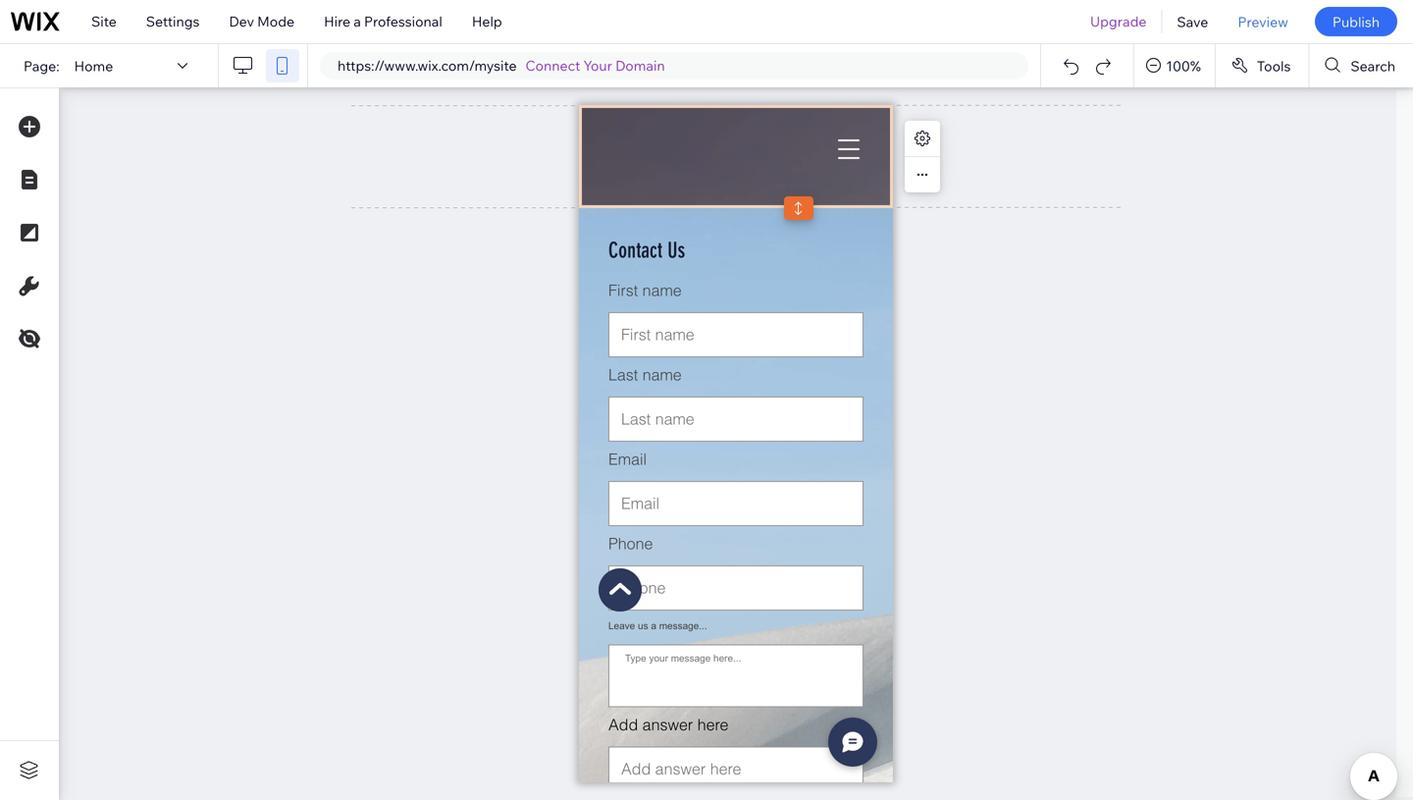 Task type: locate. For each thing, give the bounding box(es) containing it.
publish
[[1333, 13, 1380, 30]]

professional
[[364, 13, 443, 30]]

publish button
[[1316, 7, 1398, 36]]

home
[[74, 57, 113, 74]]

hire
[[324, 13, 351, 30]]

https://www.wix.com/mysite
[[338, 57, 517, 74]]

hire a professional
[[324, 13, 443, 30]]

100% button
[[1135, 44, 1215, 87]]

upgrade
[[1091, 13, 1147, 30]]

save button
[[1163, 0, 1224, 43]]

help
[[472, 13, 502, 30]]

a
[[354, 13, 361, 30]]



Task type: describe. For each thing, give the bounding box(es) containing it.
connect
[[526, 57, 581, 74]]

100%
[[1167, 57, 1202, 74]]

dev
[[229, 13, 254, 30]]

tools
[[1258, 57, 1291, 74]]

search
[[1351, 57, 1396, 74]]

preview
[[1238, 13, 1289, 30]]

preview button
[[1224, 0, 1304, 43]]

https://www.wix.com/mysite connect your domain
[[338, 57, 665, 74]]

your
[[584, 57, 613, 74]]

dev mode
[[229, 13, 295, 30]]

mode
[[257, 13, 295, 30]]

save
[[1178, 13, 1209, 30]]

site
[[91, 13, 117, 30]]

tools button
[[1216, 44, 1309, 87]]

search button
[[1310, 44, 1414, 87]]

settings
[[146, 13, 200, 30]]

domain
[[616, 57, 665, 74]]



Task type: vqa. For each thing, say whether or not it's contained in the screenshot.
videos in the left of the page
no



